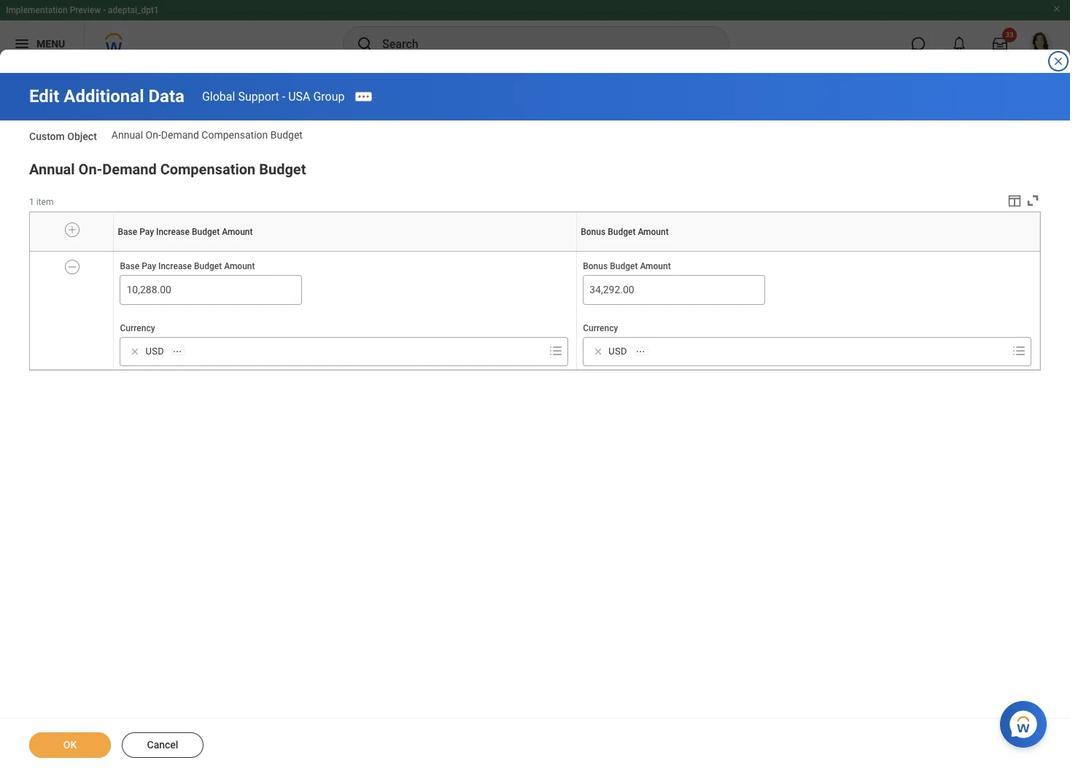Task type: vqa. For each thing, say whether or not it's contained in the screenshot.
third menu item from the bottom
no



Task type: locate. For each thing, give the bounding box(es) containing it.
0 vertical spatial annual
[[112, 129, 143, 141]]

annual on-demand compensation budget for annual on-demand compensation budget button
[[29, 161, 306, 178]]

profile logan mcneil element
[[1021, 28, 1062, 60]]

x small image down 10,288.00 at top left
[[128, 345, 143, 359]]

1 vertical spatial base
[[340, 251, 341, 252]]

demand for annual on-demand compensation budget element
[[161, 129, 199, 141]]

1 vertical spatial increase
[[343, 251, 346, 252]]

1 row element from the top
[[30, 212, 1044, 251]]

on- down object
[[79, 161, 102, 178]]

base pay increase budget amount bonus budget amount
[[340, 251, 812, 252]]

1 vertical spatial on-
[[79, 161, 102, 178]]

annual on-demand compensation budget element
[[112, 129, 303, 141]]

usa
[[288, 89, 310, 103]]

close environment banner image
[[1053, 4, 1062, 13]]

annual for annual on-demand compensation budget button
[[29, 161, 75, 178]]

currency down 10,288.00 at top left
[[120, 323, 155, 334]]

2 usd element from the left
[[609, 345, 628, 358]]

0 horizontal spatial usd
[[146, 346, 164, 357]]

1 vertical spatial demand
[[102, 161, 157, 178]]

0 vertical spatial demand
[[161, 129, 199, 141]]

on- inside group
[[79, 161, 102, 178]]

2 currency from the left
[[583, 323, 618, 334]]

1 horizontal spatial annual
[[112, 129, 143, 141]]

1 horizontal spatial related actions image
[[636, 347, 646, 357]]

compensation down annual on-demand compensation budget element
[[160, 161, 256, 178]]

1 item
[[29, 197, 54, 207]]

0 vertical spatial pay
[[139, 227, 154, 237]]

base pay increase budget amount column header
[[114, 251, 577, 253]]

0 vertical spatial base pay increase budget amount
[[118, 227, 253, 237]]

annual on-demand compensation budget button
[[29, 161, 306, 178]]

1 vertical spatial annual
[[29, 161, 75, 178]]

annual on-demand compensation budget down annual on-demand compensation budget element
[[29, 161, 306, 178]]

related actions image for 10,288.00
[[172, 347, 183, 357]]

- inside implementation preview -   adeptai_dpt1 banner
[[103, 5, 106, 15]]

custom object
[[29, 130, 97, 142]]

2 usd from the left
[[609, 346, 628, 357]]

- inside edit additional data main content
[[282, 89, 285, 103]]

related actions image
[[172, 347, 183, 357], [636, 347, 646, 357]]

base pay increase budget amount down annual on-demand compensation budget button
[[118, 227, 253, 237]]

1 horizontal spatial usd
[[609, 346, 628, 357]]

annual on-demand compensation budget down global
[[112, 129, 303, 141]]

pay
[[139, 227, 154, 237], [342, 251, 343, 252], [142, 261, 156, 272]]

currency for 34,292.00
[[583, 323, 618, 334]]

prompts image
[[1011, 342, 1028, 360]]

additional
[[64, 86, 144, 107]]

annual down custom
[[29, 161, 75, 178]]

base pay increase budget amount up 10,288.00 at top left
[[120, 261, 255, 272]]

usd down 34,292.00
[[609, 346, 628, 357]]

bonus budget amount
[[581, 227, 669, 237], [583, 261, 671, 272]]

edit additional data
[[29, 86, 185, 107]]

1 horizontal spatial usd, press delete to clear value. option
[[588, 343, 653, 361]]

usd element
[[146, 345, 164, 358], [609, 345, 628, 358]]

1 usd, press delete to clear value. option from the left
[[125, 343, 190, 361]]

edit additional data dialog
[[0, 0, 1071, 771]]

global support - usa group element
[[202, 89, 345, 103]]

0 horizontal spatial related actions image
[[172, 347, 183, 357]]

1 vertical spatial compensation
[[160, 161, 256, 178]]

2 row element from the top
[[30, 253, 1040, 370]]

base pay increase budget amount
[[118, 227, 253, 237], [120, 261, 255, 272]]

0 vertical spatial compensation
[[202, 129, 268, 141]]

1 usd from the left
[[146, 346, 164, 357]]

2 vertical spatial base
[[120, 261, 140, 272]]

annual on-demand compensation budget group
[[29, 158, 1044, 371]]

0 vertical spatial -
[[103, 5, 106, 15]]

annual
[[112, 129, 143, 141], [29, 161, 75, 178]]

group
[[313, 89, 345, 103]]

global
[[202, 89, 235, 103]]

on-
[[146, 129, 161, 141], [79, 161, 102, 178]]

usd for 34,292.00
[[609, 346, 628, 357]]

0 horizontal spatial x small image
[[128, 345, 143, 359]]

usd, press delete to clear value. option
[[125, 343, 190, 361], [588, 343, 653, 361]]

1 horizontal spatial usd element
[[609, 345, 628, 358]]

0 horizontal spatial on-
[[79, 161, 102, 178]]

demand for annual on-demand compensation budget button
[[102, 161, 157, 178]]

0 horizontal spatial usd, press delete to clear value. option
[[125, 343, 190, 361]]

annual on-demand compensation budget
[[112, 129, 303, 141], [29, 161, 306, 178]]

1 vertical spatial row element
[[30, 253, 1040, 370]]

1 related actions image from the left
[[172, 347, 183, 357]]

usd element right prompts icon
[[609, 345, 628, 358]]

2 usd, press delete to clear value. option from the left
[[588, 343, 653, 361]]

usd
[[146, 346, 164, 357], [609, 346, 628, 357]]

related actions image for 34,292.00
[[636, 347, 646, 357]]

increase
[[156, 227, 190, 237], [343, 251, 346, 252], [158, 261, 192, 272]]

edit additional data main content
[[0, 73, 1071, 771]]

bonus budget amount up the "base pay increase budget amount bonus budget amount"
[[581, 227, 669, 237]]

adeptai_dpt1
[[108, 5, 159, 15]]

compensation down global
[[202, 129, 268, 141]]

data
[[149, 86, 185, 107]]

2 vertical spatial bonus
[[583, 261, 608, 272]]

usd element for 34,292.00
[[609, 345, 628, 358]]

x small image
[[128, 345, 143, 359], [591, 345, 606, 359]]

10,288.00
[[127, 284, 171, 296]]

0 vertical spatial row element
[[30, 212, 1044, 251]]

1 horizontal spatial x small image
[[591, 345, 606, 359]]

usd, press delete to clear value. option down 10,288.00 at top left
[[125, 343, 190, 361]]

demand inside group
[[102, 161, 157, 178]]

-
[[103, 5, 106, 15], [282, 89, 285, 103]]

budget
[[271, 129, 303, 141], [259, 161, 306, 178], [192, 227, 220, 237], [608, 227, 636, 237], [346, 251, 348, 252], [807, 251, 810, 252], [194, 261, 222, 272], [610, 261, 638, 272]]

1 horizontal spatial on-
[[146, 129, 161, 141]]

0 horizontal spatial annual
[[29, 161, 75, 178]]

item
[[36, 197, 54, 207]]

currency for 10,288.00
[[120, 323, 155, 334]]

x small image right prompts icon
[[591, 345, 606, 359]]

on- for annual on-demand compensation budget element
[[146, 129, 161, 141]]

1 horizontal spatial currency
[[583, 323, 618, 334]]

- right the preview on the left of the page
[[103, 5, 106, 15]]

plus image
[[67, 223, 78, 236]]

currency
[[120, 323, 155, 334], [583, 323, 618, 334]]

compensation inside group
[[160, 161, 256, 178]]

1 vertical spatial -
[[282, 89, 285, 103]]

usd down 10,288.00 at top left
[[146, 346, 164, 357]]

1 usd element from the left
[[146, 345, 164, 358]]

cancel button
[[122, 733, 204, 758]]

toolbar
[[996, 193, 1041, 212]]

currency down 34,292.00
[[583, 323, 618, 334]]

0 horizontal spatial currency
[[120, 323, 155, 334]]

minus image
[[67, 261, 77, 274]]

on- up annual on-demand compensation budget button
[[146, 129, 161, 141]]

compensation for annual on-demand compensation budget button
[[160, 161, 256, 178]]

- left usa
[[282, 89, 285, 103]]

0 horizontal spatial usd element
[[146, 345, 164, 358]]

base
[[118, 227, 137, 237], [340, 251, 341, 252], [120, 261, 140, 272]]

0 vertical spatial on-
[[146, 129, 161, 141]]

compensation for annual on-demand compensation budget element
[[202, 129, 268, 141]]

usd element down 10,288.00 at top left
[[146, 345, 164, 358]]

2 x small image from the left
[[591, 345, 606, 359]]

click to view/edit grid preferences image
[[1007, 193, 1023, 209]]

1 vertical spatial annual on-demand compensation budget
[[29, 161, 306, 178]]

workday assistant region
[[1001, 696, 1053, 748]]

1 horizontal spatial demand
[[161, 129, 199, 141]]

annual inside annual on-demand compensation budget group
[[29, 161, 75, 178]]

bonus
[[581, 227, 606, 237], [805, 251, 807, 252], [583, 261, 608, 272]]

0 horizontal spatial demand
[[102, 161, 157, 178]]

0 vertical spatial annual on-demand compensation budget
[[112, 129, 303, 141]]

edit
[[29, 86, 59, 107]]

amount
[[222, 227, 253, 237], [638, 227, 669, 237], [349, 251, 351, 252], [810, 251, 812, 252], [224, 261, 255, 272], [640, 261, 671, 272]]

prompts image
[[548, 342, 565, 360]]

0 horizontal spatial -
[[103, 5, 106, 15]]

row element
[[30, 212, 1044, 251], [30, 253, 1040, 370]]

annual on-demand compensation budget inside group
[[29, 161, 306, 178]]

1 x small image from the left
[[128, 345, 143, 359]]

0 vertical spatial bonus budget amount
[[581, 227, 669, 237]]

1 currency from the left
[[120, 323, 155, 334]]

fullscreen image
[[1025, 193, 1041, 209]]

demand
[[161, 129, 199, 141], [102, 161, 157, 178]]

x small image for 10,288.00
[[128, 345, 143, 359]]

annual down edit additional data
[[112, 129, 143, 141]]

compensation
[[202, 129, 268, 141], [160, 161, 256, 178]]

2 related actions image from the left
[[636, 347, 646, 357]]

usd, press delete to clear value. option down 34,292.00
[[588, 343, 653, 361]]

bonus budget amount up 34,292.00
[[583, 261, 671, 272]]

toolbar inside annual on-demand compensation budget group
[[996, 193, 1041, 212]]

1 horizontal spatial -
[[282, 89, 285, 103]]



Task type: describe. For each thing, give the bounding box(es) containing it.
annual for annual on-demand compensation budget element
[[112, 129, 143, 141]]

usd, press delete to clear value. option for 34,292.00
[[588, 343, 653, 361]]

bonus budget amount column header
[[577, 251, 1040, 253]]

1
[[29, 197, 34, 207]]

inbox large image
[[993, 36, 1008, 51]]

usd for 10,288.00
[[146, 346, 164, 357]]

annual on-demand compensation budget for annual on-demand compensation budget element
[[112, 129, 303, 141]]

preview
[[70, 5, 101, 15]]

2 vertical spatial increase
[[158, 261, 192, 272]]

- for usa
[[282, 89, 285, 103]]

implementation preview -   adeptai_dpt1 banner
[[0, 0, 1071, 67]]

1 vertical spatial bonus budget amount
[[583, 261, 671, 272]]

2 vertical spatial pay
[[142, 261, 156, 272]]

custom
[[29, 130, 65, 142]]

usd, press delete to clear value. option for 10,288.00
[[125, 343, 190, 361]]

0 vertical spatial base
[[118, 227, 137, 237]]

34,292.00
[[590, 284, 635, 296]]

ok button
[[29, 733, 111, 758]]

1 vertical spatial bonus
[[805, 251, 807, 252]]

- for adeptai_dpt1
[[103, 5, 106, 15]]

1 vertical spatial base pay increase budget amount
[[120, 261, 255, 272]]

1 vertical spatial pay
[[342, 251, 343, 252]]

global support - usa group
[[202, 89, 345, 103]]

implementation
[[6, 5, 68, 15]]

on- for annual on-demand compensation budget button
[[79, 161, 102, 178]]

close edit additional data image
[[1053, 55, 1065, 67]]

x small image for 34,292.00
[[591, 345, 606, 359]]

support
[[238, 89, 279, 103]]

0 vertical spatial bonus
[[581, 227, 606, 237]]

implementation preview -   adeptai_dpt1
[[6, 5, 159, 15]]

row element containing base pay increase budget amount
[[30, 212, 1044, 251]]

0 vertical spatial increase
[[156, 227, 190, 237]]

notifications large image
[[952, 36, 967, 51]]

usd element for 10,288.00
[[146, 345, 164, 358]]

ok
[[63, 739, 77, 751]]

object
[[67, 130, 97, 142]]

search image
[[356, 35, 374, 53]]

cancel
[[147, 739, 178, 751]]

row element containing 10,288.00
[[30, 253, 1040, 370]]



